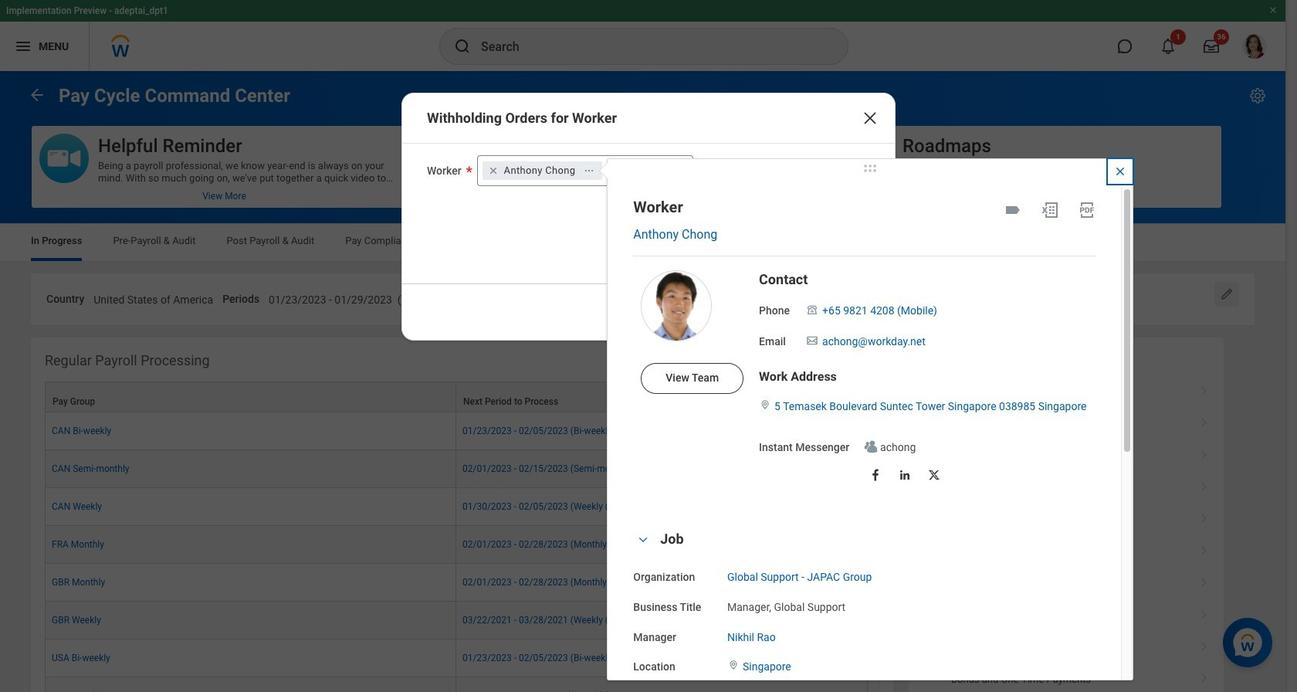 Task type: describe. For each thing, give the bounding box(es) containing it.
3 chevron right image from the top
[[1195, 605, 1215, 620]]

5 chevron right image from the top
[[1195, 573, 1215, 588]]

3 chevron right image from the top
[[1195, 477, 1215, 492]]

regular payroll processing element
[[31, 337, 894, 692]]

export to excel image
[[1042, 201, 1060, 219]]

view printable version (pdf) image
[[1079, 201, 1097, 219]]

6 chevron right image from the top
[[1195, 637, 1215, 652]]

facebook image
[[869, 468, 883, 482]]

related actions image
[[584, 165, 595, 176]]

8 row from the top
[[45, 639, 868, 677]]

4 row from the top
[[45, 488, 868, 526]]

profile logan mcneil element
[[1234, 29, 1277, 63]]

chevron down image
[[634, 534, 653, 545]]

achong element
[[881, 438, 916, 454]]

1 row from the top
[[45, 381, 868, 412]]

1 chevron right image from the top
[[1195, 445, 1215, 460]]

close environment banner image
[[1269, 5, 1278, 15]]

close image
[[1115, 165, 1127, 178]]

4 chevron right image from the top
[[1195, 669, 1215, 684]]

anthony chong element
[[504, 164, 576, 178]]

7 row from the top
[[45, 602, 868, 639]]

5 row from the top
[[45, 526, 868, 564]]

employee's photo (anthony chong) image
[[641, 271, 712, 342]]

location image
[[759, 399, 772, 410]]

4 chevron right image from the top
[[1195, 509, 1215, 524]]

x image
[[861, 109, 880, 127]]

notifications large image
[[1161, 39, 1177, 54]]

location image
[[728, 660, 740, 671]]

anthony chong, press delete to clear value. option
[[483, 161, 603, 180]]

2 chevron right image from the top
[[1195, 541, 1215, 556]]

configure this page image
[[1249, 87, 1268, 105]]

x small image
[[486, 163, 501, 178]]



Task type: vqa. For each thing, say whether or not it's contained in the screenshot.
GROUP
yes



Task type: locate. For each thing, give the bounding box(es) containing it.
None text field
[[94, 284, 213, 311], [269, 284, 492, 311], [94, 284, 213, 311], [269, 284, 492, 311]]

phone image
[[806, 304, 820, 316]]

list
[[909, 376, 1224, 692]]

9 row from the top
[[45, 677, 868, 692]]

3 row from the top
[[45, 450, 868, 488]]

inbox large image
[[1204, 39, 1220, 54]]

2 chevron right image from the top
[[1195, 413, 1215, 428]]

social media x image
[[928, 468, 942, 482]]

msn image
[[864, 439, 879, 455]]

dialog
[[402, 93, 896, 341], [592, 158, 1134, 692]]

tag image
[[1005, 201, 1023, 219]]

linkedin image
[[898, 468, 912, 482]]

group
[[634, 529, 1097, 692]]

edit image
[[1220, 287, 1235, 302]]

mail image
[[806, 334, 820, 347]]

main content
[[0, 71, 1286, 692]]

chevron right image
[[1195, 445, 1215, 460], [1195, 541, 1215, 556], [1195, 605, 1215, 620], [1195, 669, 1215, 684]]

previous page image
[[28, 85, 46, 104]]

2 row from the top
[[45, 412, 868, 450]]

1 chevron right image from the top
[[1195, 381, 1215, 396]]

tab list
[[15, 224, 1271, 261]]

search image
[[453, 37, 472, 56]]

chevron right image
[[1195, 381, 1215, 396], [1195, 413, 1215, 428], [1195, 477, 1215, 492], [1195, 509, 1215, 524], [1195, 573, 1215, 588], [1195, 637, 1215, 652]]

move modal image
[[855, 159, 886, 178]]

banner
[[0, 0, 1286, 71]]

row
[[45, 381, 868, 412], [45, 412, 868, 450], [45, 450, 868, 488], [45, 488, 868, 526], [45, 526, 868, 564], [45, 564, 868, 602], [45, 602, 868, 639], [45, 639, 868, 677], [45, 677, 868, 692]]

6 row from the top
[[45, 564, 868, 602]]

None text field
[[711, 284, 855, 311]]



